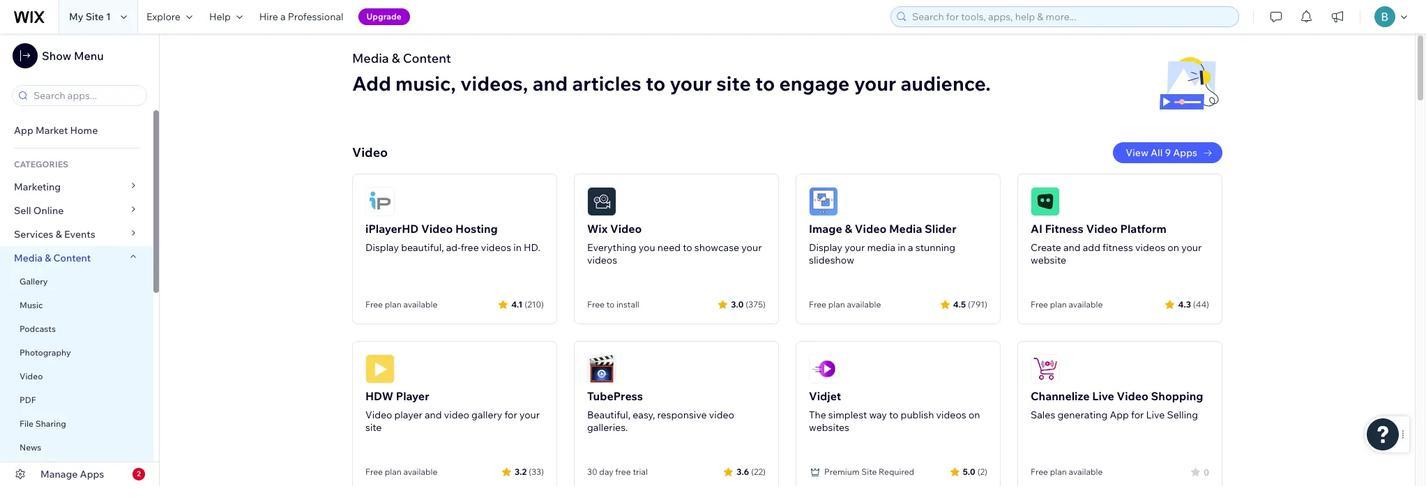 Task type: describe. For each thing, give the bounding box(es) containing it.
videos inside ai fitness video platform create and add fitness videos on your website
[[1136, 241, 1166, 254]]

available down generating
[[1069, 467, 1103, 477]]

gallery
[[472, 409, 503, 421]]

videos inside iplayerhd video hosting display beautiful, ad-free videos in hd.
[[481, 241, 511, 254]]

in for video
[[898, 241, 906, 254]]

app inside sidebar element
[[14, 124, 33, 137]]

image
[[809, 222, 843, 236]]

video inside "wix video everything you need to showcase your videos"
[[610, 222, 642, 236]]

free for wix
[[587, 299, 605, 310]]

plan for image
[[829, 299, 845, 310]]

media for media & content
[[14, 252, 43, 264]]

& for services & events
[[56, 228, 62, 241]]

free to install
[[587, 299, 640, 310]]

ai fitness video platform create and add fitness videos on your website
[[1031, 222, 1202, 267]]

and inside ai fitness video platform create and add fitness videos on your website
[[1064, 241, 1081, 254]]

tubepress
[[587, 389, 643, 403]]

the
[[809, 409, 827, 421]]

0
[[1204, 467, 1210, 478]]

image & video media slider logo image
[[809, 187, 839, 216]]

5.0
[[963, 466, 976, 477]]

(22)
[[752, 466, 766, 477]]

hire a professional
[[259, 10, 344, 23]]

video up iplayerhd video hosting logo
[[352, 144, 388, 160]]

0 vertical spatial apps
[[1174, 147, 1198, 159]]

media & content
[[14, 252, 91, 264]]

easy,
[[633, 409, 655, 421]]

website
[[1031, 254, 1067, 267]]

iplayerhd video hosting display beautiful, ad-free videos in hd.
[[366, 222, 541, 254]]

for for live
[[1132, 409, 1144, 421]]

3.0
[[731, 299, 744, 309]]

video inside iplayerhd video hosting display beautiful, ad-free videos in hd.
[[421, 222, 453, 236]]

hire a professional link
[[251, 0, 352, 33]]

simplest
[[829, 409, 867, 421]]

available for display
[[404, 299, 438, 310]]

fitness
[[1046, 222, 1084, 236]]

ai fitness video platform logo image
[[1031, 187, 1060, 216]]

app market home
[[14, 124, 98, 137]]

show menu button
[[13, 43, 104, 68]]

media
[[868, 241, 896, 254]]

hd.
[[524, 241, 541, 254]]

4.3
[[1179, 299, 1192, 309]]

all
[[1151, 147, 1163, 159]]

plan for hdw
[[385, 467, 402, 477]]

websites
[[809, 421, 850, 434]]

photography link
[[0, 341, 153, 365]]

vidjet logo image
[[809, 354, 839, 384]]

sell
[[14, 204, 31, 217]]

platform
[[1121, 222, 1167, 236]]

3.2
[[515, 466, 527, 477]]

view all 9 apps
[[1126, 147, 1198, 159]]

explore
[[146, 10, 181, 23]]

Search for tools, apps, help & more... field
[[908, 7, 1235, 27]]

hosting
[[456, 222, 498, 236]]

and inside the hdw player video player and video gallery for your site
[[425, 409, 442, 421]]

to inside "wix video everything you need to showcase your videos"
[[683, 241, 693, 254]]

showcase
[[695, 241, 740, 254]]

image & video media slider display your media in a stunning slideshow
[[809, 222, 957, 267]]

slideshow
[[809, 254, 855, 267]]

gallery link
[[0, 270, 153, 294]]

hire
[[259, 10, 278, 23]]

wix video everything you need to showcase your videos
[[587, 222, 762, 267]]

(33)
[[529, 466, 544, 477]]

on inside "vidjet the simplest way to publish videos on websites"
[[969, 409, 981, 421]]

tubepress beautiful, easy, responsive video galleries.
[[587, 389, 735, 434]]

my
[[69, 10, 83, 23]]

0 horizontal spatial live
[[1093, 389, 1115, 403]]

need
[[658, 241, 681, 254]]

services
[[14, 228, 53, 241]]

your inside "wix video everything you need to showcase your videos"
[[742, 241, 762, 254]]

to inside "vidjet the simplest way to publish videos on websites"
[[890, 409, 899, 421]]

and inside media & content add music, videos, and articles to your site to engage your audience.
[[533, 71, 568, 96]]

free for ai
[[1031, 299, 1049, 310]]

available for platform
[[1069, 299, 1103, 310]]

free for iplayerhd
[[366, 299, 383, 310]]

gallery
[[20, 276, 48, 287]]

4.1
[[512, 299, 523, 309]]

market
[[36, 124, 68, 137]]

5.0 (2)
[[963, 466, 988, 477]]

1 vertical spatial live
[[1147, 409, 1165, 421]]

on inside ai fitness video platform create and add fitness videos on your website
[[1168, 241, 1180, 254]]

fitness
[[1103, 241, 1134, 254]]

video inside 'image & video media slider display your media in a stunning slideshow'
[[855, 222, 887, 236]]

podcasts
[[20, 324, 56, 334]]

Search apps... field
[[29, 86, 142, 105]]

player
[[395, 409, 423, 421]]

vidjet
[[809, 389, 842, 403]]

0 horizontal spatial a
[[280, 10, 286, 23]]

4.5
[[954, 299, 966, 309]]

show
[[42, 49, 71, 63]]

generating
[[1058, 409, 1108, 421]]

pdf link
[[0, 389, 153, 412]]

hdw
[[366, 389, 394, 403]]

to left engage
[[756, 71, 775, 96]]

help button
[[201, 0, 251, 33]]

tubepress logo image
[[587, 354, 617, 384]]

create
[[1031, 241, 1062, 254]]

display inside iplayerhd video hosting display beautiful, ad-free videos in hd.
[[366, 241, 399, 254]]

required
[[879, 467, 915, 477]]

media inside 'image & video media slider display your media in a stunning slideshow'
[[890, 222, 923, 236]]

photography
[[20, 347, 71, 358]]

video inside sidebar element
[[20, 371, 43, 382]]

add
[[1083, 241, 1101, 254]]

site for premium
[[862, 467, 877, 477]]

your inside ai fitness video platform create and add fitness videos on your website
[[1182, 241, 1202, 254]]

& for media & content
[[45, 252, 51, 264]]

wix
[[587, 222, 608, 236]]

videos inside "wix video everything you need to showcase your videos"
[[587, 254, 618, 267]]

iplayerhd
[[366, 222, 419, 236]]

3.0 (375)
[[731, 299, 766, 309]]

you
[[639, 241, 656, 254]]

site for my
[[86, 10, 104, 23]]

marketing
[[14, 181, 61, 193]]

shopping
[[1152, 389, 1204, 403]]

(791)
[[968, 299, 988, 309]]

app market home link
[[0, 119, 153, 142]]

4.3 (44)
[[1179, 299, 1210, 309]]

manage
[[40, 468, 78, 481]]

services & events link
[[0, 223, 153, 246]]



Task type: vqa. For each thing, say whether or not it's contained in the screenshot.


Task type: locate. For each thing, give the bounding box(es) containing it.
video up add
[[1087, 222, 1118, 236]]

premium site required
[[825, 467, 915, 477]]

plan down 'sales'
[[1050, 467, 1067, 477]]

content up music,
[[403, 50, 451, 66]]

(210)
[[525, 299, 544, 309]]

0 horizontal spatial and
[[425, 409, 442, 421]]

0 vertical spatial app
[[14, 124, 33, 137]]

apps down "news" link at the left of the page
[[80, 468, 104, 481]]

display
[[366, 241, 399, 254], [809, 241, 843, 254]]

0 vertical spatial media
[[352, 50, 389, 66]]

sell online link
[[0, 199, 153, 223]]

galleries.
[[587, 421, 628, 434]]

beautiful,
[[587, 409, 631, 421]]

video left gallery
[[444, 409, 470, 421]]

& left the events
[[56, 228, 62, 241]]

plan for iplayerhd
[[385, 299, 402, 310]]

news
[[20, 442, 41, 453]]

premium
[[825, 467, 860, 477]]

0 horizontal spatial free
[[461, 241, 479, 254]]

to right articles
[[646, 71, 666, 96]]

services & events
[[14, 228, 95, 241]]

free right day
[[616, 467, 631, 477]]

4.1 (210)
[[512, 299, 544, 309]]

2 horizontal spatial media
[[890, 222, 923, 236]]

1 display from the left
[[366, 241, 399, 254]]

plan down beautiful,
[[385, 299, 402, 310]]

& right image
[[845, 222, 853, 236]]

0 vertical spatial live
[[1093, 389, 1115, 403]]

publish
[[901, 409, 935, 421]]

& inside media & content add music, videos, and articles to your site to engage your audience.
[[392, 50, 400, 66]]

content down services & events 'link'
[[53, 252, 91, 264]]

free for image
[[809, 299, 827, 310]]

content for media & content add music, videos, and articles to your site to engage your audience.
[[403, 50, 451, 66]]

1 video from the left
[[444, 409, 470, 421]]

app
[[14, 124, 33, 137], [1110, 409, 1129, 421]]

music link
[[0, 294, 153, 317]]

trial
[[633, 467, 648, 477]]

to right the way
[[890, 409, 899, 421]]

plan
[[385, 299, 402, 310], [829, 299, 845, 310], [1050, 299, 1067, 310], [385, 467, 402, 477], [1050, 467, 1067, 477]]

1 in from the left
[[514, 241, 522, 254]]

1 vertical spatial site
[[862, 467, 877, 477]]

apps inside sidebar element
[[80, 468, 104, 481]]

2 video from the left
[[709, 409, 735, 421]]

1 vertical spatial and
[[1064, 241, 1081, 254]]

1 horizontal spatial live
[[1147, 409, 1165, 421]]

and
[[533, 71, 568, 96], [1064, 241, 1081, 254], [425, 409, 442, 421]]

video inside the channelize live video shopping sales generating app for live selling
[[1117, 389, 1149, 403]]

media up add
[[352, 50, 389, 66]]

in inside iplayerhd video hosting display beautiful, ad-free videos in hd.
[[514, 241, 522, 254]]

1 horizontal spatial content
[[403, 50, 451, 66]]

help
[[209, 10, 231, 23]]

0 horizontal spatial display
[[366, 241, 399, 254]]

media up media
[[890, 222, 923, 236]]

media for media & content add music, videos, and articles to your site to engage your audience.
[[352, 50, 389, 66]]

file sharing
[[20, 419, 66, 429]]

a inside 'image & video media slider display your media in a stunning slideshow'
[[908, 241, 914, 254]]

events
[[64, 228, 95, 241]]

0 horizontal spatial in
[[514, 241, 522, 254]]

video down hdw
[[366, 409, 392, 421]]

2 for from the left
[[1132, 409, 1144, 421]]

site right the premium
[[862, 467, 877, 477]]

2 horizontal spatial and
[[1064, 241, 1081, 254]]

online
[[33, 204, 64, 217]]

for right gallery
[[505, 409, 518, 421]]

1 horizontal spatial on
[[1168, 241, 1180, 254]]

1 horizontal spatial for
[[1132, 409, 1144, 421]]

1 horizontal spatial media
[[352, 50, 389, 66]]

content for media & content
[[53, 252, 91, 264]]

home
[[70, 124, 98, 137]]

video inside tubepress beautiful, easy, responsive video galleries.
[[709, 409, 735, 421]]

available down beautiful,
[[404, 299, 438, 310]]

and left add
[[1064, 241, 1081, 254]]

0 vertical spatial on
[[1168, 241, 1180, 254]]

slider
[[925, 222, 957, 236]]

0 vertical spatial free
[[461, 241, 479, 254]]

1 vertical spatial app
[[1110, 409, 1129, 421]]

ai
[[1031, 222, 1043, 236]]

ad-
[[446, 241, 461, 254]]

in left hd.
[[514, 241, 522, 254]]

plan down website on the right bottom
[[1050, 299, 1067, 310]]

free plan available down website on the right bottom
[[1031, 299, 1103, 310]]

sidebar element
[[0, 33, 160, 486]]

0 horizontal spatial video
[[444, 409, 470, 421]]

hdw player video player and video gallery for your site
[[366, 389, 540, 434]]

0 vertical spatial site
[[717, 71, 751, 96]]

file
[[20, 419, 34, 429]]

sell online
[[14, 204, 64, 217]]

music,
[[396, 71, 456, 96]]

and right player
[[425, 409, 442, 421]]

channelize live video shopping sales generating app for live selling
[[1031, 389, 1204, 421]]

your inside the hdw player video player and video gallery for your site
[[520, 409, 540, 421]]

display down image
[[809, 241, 843, 254]]

app inside the channelize live video shopping sales generating app for live selling
[[1110, 409, 1129, 421]]

site inside the hdw player video player and video gallery for your site
[[366, 421, 382, 434]]

media & content link
[[0, 246, 153, 270]]

1 horizontal spatial display
[[809, 241, 843, 254]]

player
[[396, 389, 429, 403]]

1 horizontal spatial free
[[616, 467, 631, 477]]

2 display from the left
[[809, 241, 843, 254]]

everything
[[587, 241, 637, 254]]

professional
[[288, 10, 344, 23]]

& for media & content add music, videos, and articles to your site to engage your audience.
[[392, 50, 400, 66]]

free plan available down beautiful,
[[366, 299, 438, 310]]

& for image & video media slider display your media in a stunning slideshow
[[845, 222, 853, 236]]

free
[[366, 299, 383, 310], [587, 299, 605, 310], [809, 299, 827, 310], [1031, 299, 1049, 310], [366, 467, 383, 477], [1031, 467, 1049, 477]]

1 horizontal spatial app
[[1110, 409, 1129, 421]]

live left selling
[[1147, 409, 1165, 421]]

on right fitness
[[1168, 241, 1180, 254]]

4.5 (791)
[[954, 299, 988, 309]]

selling
[[1168, 409, 1199, 421]]

upgrade button
[[358, 8, 410, 25]]

site
[[86, 10, 104, 23], [862, 467, 877, 477]]

1 vertical spatial on
[[969, 409, 981, 421]]

free plan available down generating
[[1031, 467, 1103, 477]]

free plan available for create
[[1031, 299, 1103, 310]]

free plan available for and
[[366, 467, 438, 477]]

video inside ai fitness video platform create and add fitness videos on your website
[[1087, 222, 1118, 236]]

in right media
[[898, 241, 906, 254]]

and right "videos,"
[[533, 71, 568, 96]]

categories
[[14, 159, 68, 170]]

1 vertical spatial media
[[890, 222, 923, 236]]

& inside 'image & video media slider display your media in a stunning slideshow'
[[845, 222, 853, 236]]

0 horizontal spatial app
[[14, 124, 33, 137]]

in inside 'image & video media slider display your media in a stunning slideshow'
[[898, 241, 906, 254]]

video inside the hdw player video player and video gallery for your site
[[366, 409, 392, 421]]

1 vertical spatial site
[[366, 421, 382, 434]]

videos inside "vidjet the simplest way to publish videos on websites"
[[937, 409, 967, 421]]

0 horizontal spatial on
[[969, 409, 981, 421]]

media inside sidebar element
[[14, 252, 43, 264]]

& down services & events on the left of page
[[45, 252, 51, 264]]

videos down platform
[[1136, 241, 1166, 254]]

video left shopping at the bottom right of the page
[[1117, 389, 1149, 403]]

stunning
[[916, 241, 956, 254]]

apps right 9
[[1174, 147, 1198, 159]]

free plan available down slideshow at the bottom right of page
[[809, 299, 881, 310]]

0 horizontal spatial for
[[505, 409, 518, 421]]

channelize
[[1031, 389, 1090, 403]]

video inside the hdw player video player and video gallery for your site
[[444, 409, 470, 421]]

music
[[20, 300, 43, 310]]

articles
[[572, 71, 642, 96]]

(2)
[[978, 466, 988, 477]]

news link
[[0, 436, 153, 460]]

1 horizontal spatial a
[[908, 241, 914, 254]]

media inside media & content add music, videos, and articles to your site to engage your audience.
[[352, 50, 389, 66]]

plan down slideshow at the bottom right of page
[[829, 299, 845, 310]]

manage apps
[[40, 468, 104, 481]]

2 in from the left
[[898, 241, 906, 254]]

0 vertical spatial content
[[403, 50, 451, 66]]

video up pdf
[[20, 371, 43, 382]]

for left selling
[[1132, 409, 1144, 421]]

for inside the hdw player video player and video gallery for your site
[[505, 409, 518, 421]]

a left stunning
[[908, 241, 914, 254]]

app left the market
[[14, 124, 33, 137]]

0 horizontal spatial site
[[366, 421, 382, 434]]

1 for from the left
[[505, 409, 518, 421]]

available for player
[[404, 467, 438, 477]]

0 vertical spatial and
[[533, 71, 568, 96]]

iplayerhd video hosting logo image
[[366, 187, 395, 216]]

1 horizontal spatial site
[[862, 467, 877, 477]]

hdw player logo image
[[366, 354, 395, 384]]

live up generating
[[1093, 389, 1115, 403]]

on up 5.0 (2)
[[969, 409, 981, 421]]

apps
[[1174, 147, 1198, 159], [80, 468, 104, 481]]

a right hire
[[280, 10, 286, 23]]

display down iplayerhd
[[366, 241, 399, 254]]

available for media
[[847, 299, 881, 310]]

content inside media & content add music, videos, and articles to your site to engage your audience.
[[403, 50, 451, 66]]

content
[[403, 50, 451, 66], [53, 252, 91, 264]]

available down player
[[404, 467, 438, 477]]

1 horizontal spatial site
[[717, 71, 751, 96]]

content inside sidebar element
[[53, 252, 91, 264]]

media up gallery
[[14, 252, 43, 264]]

for inside the channelize live video shopping sales generating app for live selling
[[1132, 409, 1144, 421]]

pdf
[[20, 395, 36, 405]]

free for hdw
[[366, 467, 383, 477]]

2
[[137, 470, 141, 479]]

30
[[587, 467, 598, 477]]

video up beautiful,
[[421, 222, 453, 236]]

channelize live video shopping logo image
[[1031, 354, 1060, 384]]

for
[[505, 409, 518, 421], [1132, 409, 1144, 421]]

& up music,
[[392, 50, 400, 66]]

3.2 (33)
[[515, 466, 544, 477]]

1 horizontal spatial in
[[898, 241, 906, 254]]

video up everything
[[610, 222, 642, 236]]

1 horizontal spatial apps
[[1174, 147, 1198, 159]]

site left 1
[[86, 10, 104, 23]]

free plan available for slider
[[809, 299, 881, 310]]

vidjet the simplest way to publish videos on websites
[[809, 389, 981, 434]]

1 vertical spatial apps
[[80, 468, 104, 481]]

plan for ai
[[1050, 299, 1067, 310]]

site inside media & content add music, videos, and articles to your site to engage your audience.
[[717, 71, 751, 96]]

to right need
[[683, 241, 693, 254]]

podcasts link
[[0, 317, 153, 341]]

1
[[106, 10, 111, 23]]

upgrade
[[367, 11, 402, 22]]

0 horizontal spatial media
[[14, 252, 43, 264]]

display inside 'image & video media slider display your media in a stunning slideshow'
[[809, 241, 843, 254]]

0 horizontal spatial apps
[[80, 468, 104, 481]]

your inside 'image & video media slider display your media in a stunning slideshow'
[[845, 241, 865, 254]]

beautiful,
[[401, 241, 444, 254]]

0 horizontal spatial content
[[53, 252, 91, 264]]

for for player
[[505, 409, 518, 421]]

free plan available for beautiful,
[[366, 299, 438, 310]]

videos down wix
[[587, 254, 618, 267]]

1 vertical spatial free
[[616, 467, 631, 477]]

& inside 'link'
[[56, 228, 62, 241]]

wix video logo image
[[587, 187, 617, 216]]

on
[[1168, 241, 1180, 254], [969, 409, 981, 421]]

day
[[600, 467, 614, 477]]

2 vertical spatial and
[[425, 409, 442, 421]]

1 vertical spatial content
[[53, 252, 91, 264]]

0 vertical spatial a
[[280, 10, 286, 23]]

sales
[[1031, 409, 1056, 421]]

free
[[461, 241, 479, 254], [616, 467, 631, 477]]

1 horizontal spatial and
[[533, 71, 568, 96]]

&
[[392, 50, 400, 66], [845, 222, 853, 236], [56, 228, 62, 241], [45, 252, 51, 264]]

2 vertical spatial media
[[14, 252, 43, 264]]

free down hosting
[[461, 241, 479, 254]]

(44)
[[1194, 299, 1210, 309]]

plan down player
[[385, 467, 402, 477]]

video
[[352, 144, 388, 160], [421, 222, 453, 236], [610, 222, 642, 236], [855, 222, 887, 236], [1087, 222, 1118, 236], [20, 371, 43, 382], [1117, 389, 1149, 403], [366, 409, 392, 421]]

videos right the "publish"
[[937, 409, 967, 421]]

1 horizontal spatial video
[[709, 409, 735, 421]]

available down add
[[1069, 299, 1103, 310]]

install
[[617, 299, 640, 310]]

sharing
[[35, 419, 66, 429]]

30 day free trial
[[587, 467, 648, 477]]

audience.
[[901, 71, 991, 96]]

app right generating
[[1110, 409, 1129, 421]]

video up media
[[855, 222, 887, 236]]

responsive
[[658, 409, 707, 421]]

1 vertical spatial a
[[908, 241, 914, 254]]

video right responsive
[[709, 409, 735, 421]]

3.6 (22)
[[737, 466, 766, 477]]

to left the install
[[607, 299, 615, 310]]

in for hosting
[[514, 241, 522, 254]]

free plan available down player
[[366, 467, 438, 477]]

videos down hosting
[[481, 241, 511, 254]]

file sharing link
[[0, 412, 153, 436]]

0 vertical spatial site
[[86, 10, 104, 23]]

0 horizontal spatial site
[[86, 10, 104, 23]]

free inside iplayerhd video hosting display beautiful, ad-free videos in hd.
[[461, 241, 479, 254]]

way
[[870, 409, 887, 421]]

available down slideshow at the bottom right of page
[[847, 299, 881, 310]]



